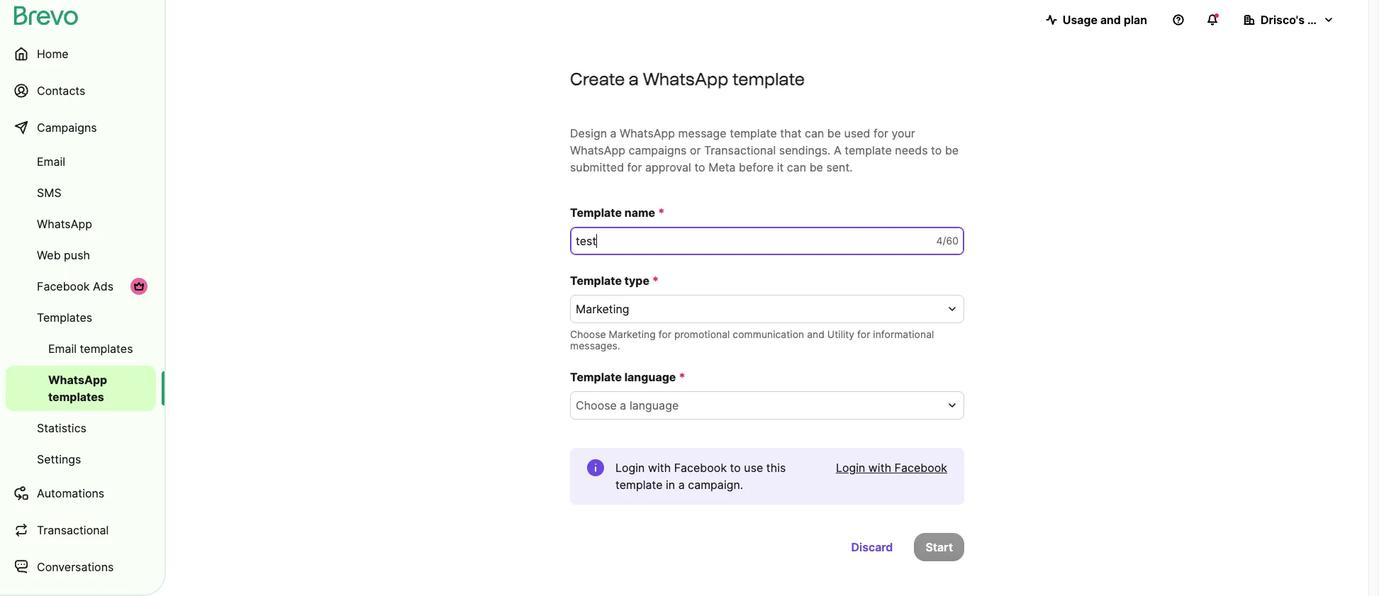 Task type: describe. For each thing, give the bounding box(es) containing it.
* for template name *
[[658, 206, 665, 220]]

design a whatsapp message template that can be used for your whatsapp campaigns or transactional sendings. a template needs to be submitted for approval to meta before it can be sent.
[[570, 126, 959, 174]]

a inside login with facebook to use this template in a campaign.
[[678, 478, 685, 492]]

marketing button
[[570, 295, 964, 323]]

choose marketing for promotional communication and utility for informational messages.
[[570, 328, 934, 352]]

messages.
[[570, 340, 620, 352]]

left___rvooi image
[[133, 281, 145, 292]]

email link
[[6, 148, 156, 176]]

home
[[37, 47, 69, 61]]

to inside login with facebook to use this template in a campaign.
[[730, 461, 741, 475]]

choose a language button
[[570, 391, 964, 420]]

login for login with facebook
[[836, 461, 865, 475]]

templates
[[37, 311, 92, 325]]

and inside button
[[1101, 13, 1121, 27]]

* for template language *
[[679, 370, 685, 384]]

marketing inside choose marketing for promotional communication and utility for informational messages.
[[609, 328, 656, 340]]

communication
[[733, 328, 804, 340]]

templates link
[[6, 304, 156, 332]]

message
[[678, 126, 727, 140]]

with for login with facebook
[[869, 461, 892, 475]]

templates for email templates
[[80, 342, 133, 356]]

drisco's drinks
[[1261, 13, 1343, 27]]

a for design
[[610, 126, 617, 140]]

0 vertical spatial language
[[625, 370, 676, 384]]

a
[[834, 143, 842, 157]]

whatsapp down email templates link
[[48, 373, 107, 387]]

name
[[625, 206, 655, 220]]

discard
[[851, 540, 893, 555]]

a for create
[[629, 69, 639, 89]]

campaign.
[[688, 478, 743, 492]]

email templates link
[[6, 335, 156, 363]]

0 vertical spatial to
[[931, 143, 942, 157]]

sms link
[[6, 179, 156, 207]]

email for email templates
[[48, 342, 77, 356]]

approval
[[645, 160, 691, 174]]

with for login with facebook to use this template in a campaign.
[[648, 461, 671, 475]]

0 horizontal spatial facebook
[[37, 279, 90, 294]]

and inside choose marketing for promotional communication and utility for informational messages.
[[807, 328, 825, 340]]

needs
[[895, 143, 928, 157]]

login with facebook
[[836, 461, 947, 475]]

that
[[780, 126, 802, 140]]

60
[[946, 235, 959, 247]]

before
[[739, 160, 774, 174]]

settings link
[[6, 445, 156, 474]]

submitted
[[570, 160, 624, 174]]

login for login with facebook to use this template in a campaign.
[[616, 461, 645, 475]]

template type *
[[570, 274, 659, 288]]

contacts link
[[6, 74, 156, 108]]

* for template type *
[[652, 274, 659, 288]]

alert containing login with facebook to use this template in a campaign.
[[570, 448, 964, 505]]

usage and plan
[[1063, 13, 1147, 27]]

language inside choose a language 'popup button'
[[630, 399, 679, 413]]

sendings.
[[779, 143, 831, 157]]

transactional inside the transactional link
[[37, 523, 109, 538]]

drisco's
[[1261, 13, 1305, 27]]

create a whatsapp template
[[570, 69, 805, 89]]

campaigns link
[[6, 111, 156, 145]]

create
[[570, 69, 625, 89]]

meta
[[709, 160, 736, 174]]

in
[[666, 478, 675, 492]]

informational
[[873, 328, 934, 340]]

template language *
[[570, 370, 685, 384]]

or
[[690, 143, 701, 157]]

your
[[892, 126, 915, 140]]

conversations link
[[6, 550, 156, 584]]

usage
[[1063, 13, 1098, 27]]

web push
[[37, 248, 90, 262]]

whatsapp up campaigns
[[620, 126, 675, 140]]

statistics link
[[6, 414, 156, 443]]

template down used
[[845, 143, 892, 157]]

email templates
[[48, 342, 133, 356]]

used
[[844, 126, 871, 140]]

statistics
[[37, 421, 86, 435]]

start button
[[914, 533, 964, 562]]

conversations
[[37, 560, 114, 574]]

drinks
[[1308, 13, 1343, 27]]

whatsapp up web push
[[37, 217, 92, 231]]

for left your
[[874, 126, 889, 140]]

Type the name of your template text field
[[570, 227, 964, 255]]

template name *
[[570, 206, 665, 220]]

push
[[64, 248, 90, 262]]

home link
[[6, 37, 156, 71]]

whatsapp templates
[[48, 373, 107, 404]]

2 horizontal spatial be
[[945, 143, 959, 157]]

use
[[744, 461, 763, 475]]

type
[[625, 274, 650, 288]]

choose for choose marketing for promotional communication and utility for informational messages.
[[570, 328, 606, 340]]

transactional inside design a whatsapp message template that can be used for your whatsapp campaigns or transactional sendings. a template needs to be submitted for approval to meta before it can be sent.
[[704, 143, 776, 157]]

facebook for login with facebook
[[895, 461, 947, 475]]

campaigns
[[629, 143, 687, 157]]

automations link
[[6, 477, 156, 511]]

transactional link
[[6, 513, 156, 547]]

0 vertical spatial can
[[805, 126, 824, 140]]

login with facebook link
[[836, 460, 947, 477]]

choose a language
[[576, 399, 679, 413]]

start
[[926, 540, 953, 555]]

for down campaigns
[[627, 160, 642, 174]]

for left promotional
[[659, 328, 672, 340]]

whatsapp link
[[6, 210, 156, 238]]

plan
[[1124, 13, 1147, 27]]

a for choose
[[620, 399, 626, 413]]

template for template name
[[570, 206, 622, 220]]

template up that
[[732, 69, 805, 89]]



Task type: vqa. For each thing, say whether or not it's contained in the screenshot.
the confirmed
no



Task type: locate. For each thing, give the bounding box(es) containing it.
a
[[629, 69, 639, 89], [610, 126, 617, 140], [620, 399, 626, 413], [678, 478, 685, 492]]

0 vertical spatial marketing
[[576, 302, 629, 316]]

for
[[874, 126, 889, 140], [627, 160, 642, 174], [659, 328, 672, 340], [857, 328, 870, 340]]

login inside login with facebook to use this template in a campaign.
[[616, 461, 645, 475]]

1 horizontal spatial facebook
[[674, 461, 727, 475]]

1 vertical spatial templates
[[48, 390, 104, 404]]

1 template from the top
[[570, 206, 622, 220]]

4
[[936, 235, 943, 247]]

marketing up template language *
[[609, 328, 656, 340]]

whatsapp templates link
[[6, 366, 156, 411]]

usage and plan button
[[1034, 6, 1159, 34]]

1 vertical spatial to
[[695, 160, 705, 174]]

1 vertical spatial language
[[630, 399, 679, 413]]

1 with from the left
[[648, 461, 671, 475]]

email for email
[[37, 155, 65, 169]]

choose down template language *
[[576, 399, 617, 413]]

can up sendings. at the right top of page
[[805, 126, 824, 140]]

and left plan
[[1101, 13, 1121, 27]]

a right create
[[629, 69, 639, 89]]

sms
[[37, 186, 61, 200]]

contacts
[[37, 84, 85, 98]]

1 horizontal spatial with
[[869, 461, 892, 475]]

login
[[616, 461, 645, 475], [836, 461, 865, 475]]

be up a
[[827, 126, 841, 140]]

choose inside 'popup button'
[[576, 399, 617, 413]]

settings
[[37, 452, 81, 467]]

facebook for login with facebook to use this template in a campaign.
[[674, 461, 727, 475]]

3 template from the top
[[570, 370, 622, 384]]

campaigns
[[37, 121, 97, 135]]

a inside design a whatsapp message template that can be used for your whatsapp campaigns or transactional sendings. a template needs to be submitted for approval to meta before it can be sent.
[[610, 126, 617, 140]]

*
[[658, 206, 665, 220], [652, 274, 659, 288], [679, 370, 685, 384]]

0 vertical spatial template
[[570, 206, 622, 220]]

language down template language *
[[630, 399, 679, 413]]

1 vertical spatial *
[[652, 274, 659, 288]]

2 vertical spatial to
[[730, 461, 741, 475]]

template left in
[[616, 478, 663, 492]]

/
[[943, 235, 946, 247]]

this
[[766, 461, 786, 475]]

choose inside choose marketing for promotional communication and utility for informational messages.
[[570, 328, 606, 340]]

whatsapp up submitted at the top of the page
[[570, 143, 625, 157]]

0 vertical spatial be
[[827, 126, 841, 140]]

template
[[570, 206, 622, 220], [570, 274, 622, 288], [570, 370, 622, 384]]

can right 'it'
[[787, 160, 806, 174]]

1 horizontal spatial transactional
[[704, 143, 776, 157]]

1 vertical spatial can
[[787, 160, 806, 174]]

templates
[[80, 342, 133, 356], [48, 390, 104, 404]]

a inside choose a language 'popup button'
[[620, 399, 626, 413]]

template for template type
[[570, 274, 622, 288]]

1 vertical spatial marketing
[[609, 328, 656, 340]]

0 horizontal spatial transactional
[[37, 523, 109, 538]]

template
[[732, 69, 805, 89], [730, 126, 777, 140], [845, 143, 892, 157], [616, 478, 663, 492]]

templates down templates "link" on the left of the page
[[80, 342, 133, 356]]

facebook inside login with facebook to use this template in a campaign.
[[674, 461, 727, 475]]

0 vertical spatial transactional
[[704, 143, 776, 157]]

1 horizontal spatial to
[[730, 461, 741, 475]]

choose for choose a language
[[576, 399, 617, 413]]

transactional down automations
[[37, 523, 109, 538]]

* right the name
[[658, 206, 665, 220]]

a right design
[[610, 126, 617, 140]]

with inside login with facebook to use this template in a campaign.
[[648, 461, 671, 475]]

2 template from the top
[[570, 274, 622, 288]]

alert
[[570, 448, 964, 505]]

0 horizontal spatial with
[[648, 461, 671, 475]]

to down or
[[695, 160, 705, 174]]

2 vertical spatial template
[[570, 370, 622, 384]]

1 vertical spatial choose
[[576, 399, 617, 413]]

1 vertical spatial template
[[570, 274, 622, 288]]

utility
[[827, 328, 855, 340]]

discard button
[[840, 533, 905, 562]]

drisco's drinks button
[[1233, 6, 1346, 34]]

2 login from the left
[[836, 461, 865, 475]]

marketing
[[576, 302, 629, 316], [609, 328, 656, 340]]

be
[[827, 126, 841, 140], [945, 143, 959, 157], [810, 160, 823, 174]]

language up choose a language
[[625, 370, 676, 384]]

2 horizontal spatial to
[[931, 143, 942, 157]]

template up before
[[730, 126, 777, 140]]

0 vertical spatial email
[[37, 155, 65, 169]]

None field
[[576, 397, 942, 414]]

1 vertical spatial and
[[807, 328, 825, 340]]

template left the name
[[570, 206, 622, 220]]

transactional
[[704, 143, 776, 157], [37, 523, 109, 538]]

promotional
[[674, 328, 730, 340]]

* down promotional
[[679, 370, 685, 384]]

automations
[[37, 486, 104, 501]]

2 horizontal spatial facebook
[[895, 461, 947, 475]]

1 login from the left
[[616, 461, 645, 475]]

0 vertical spatial and
[[1101, 13, 1121, 27]]

sent.
[[826, 160, 853, 174]]

2 vertical spatial be
[[810, 160, 823, 174]]

templates up statistics link
[[48, 390, 104, 404]]

to left use
[[730, 461, 741, 475]]

and
[[1101, 13, 1121, 27], [807, 328, 825, 340]]

email up sms
[[37, 155, 65, 169]]

login with facebook to use this template in a campaign.
[[616, 461, 786, 492]]

a down template language *
[[620, 399, 626, 413]]

whatsapp
[[643, 69, 729, 89], [620, 126, 675, 140], [570, 143, 625, 157], [37, 217, 92, 231], [48, 373, 107, 387]]

1 horizontal spatial login
[[836, 461, 865, 475]]

can
[[805, 126, 824, 140], [787, 160, 806, 174]]

2 vertical spatial *
[[679, 370, 685, 384]]

1 horizontal spatial and
[[1101, 13, 1121, 27]]

2 with from the left
[[869, 461, 892, 475]]

none field inside choose a language 'popup button'
[[576, 397, 942, 414]]

template inside login with facebook to use this template in a campaign.
[[616, 478, 663, 492]]

design
[[570, 126, 607, 140]]

1 vertical spatial be
[[945, 143, 959, 157]]

facebook ads link
[[6, 272, 156, 301]]

ads
[[93, 279, 113, 294]]

to right needs
[[931, 143, 942, 157]]

0 vertical spatial templates
[[80, 342, 133, 356]]

email down templates
[[48, 342, 77, 356]]

0 vertical spatial *
[[658, 206, 665, 220]]

template left type
[[570, 274, 622, 288]]

template for template language
[[570, 370, 622, 384]]

transactional up before
[[704, 143, 776, 157]]

marketing inside popup button
[[576, 302, 629, 316]]

facebook
[[37, 279, 90, 294], [674, 461, 727, 475], [895, 461, 947, 475]]

whatsapp up message
[[643, 69, 729, 89]]

templates inside whatsapp templates
[[48, 390, 104, 404]]

with
[[648, 461, 671, 475], [869, 461, 892, 475]]

be right needs
[[945, 143, 959, 157]]

templates for whatsapp templates
[[48, 390, 104, 404]]

* right type
[[652, 274, 659, 288]]

template down messages.
[[570, 370, 622, 384]]

choose
[[570, 328, 606, 340], [576, 399, 617, 413]]

choose up template language *
[[570, 328, 606, 340]]

be down sendings. at the right top of page
[[810, 160, 823, 174]]

web
[[37, 248, 61, 262]]

marketing down the template type *
[[576, 302, 629, 316]]

facebook ads
[[37, 279, 113, 294]]

it
[[777, 160, 784, 174]]

web push link
[[6, 241, 156, 269]]

email
[[37, 155, 65, 169], [48, 342, 77, 356]]

0 vertical spatial choose
[[570, 328, 606, 340]]

and left utility
[[807, 328, 825, 340]]

0 horizontal spatial to
[[695, 160, 705, 174]]

for right utility
[[857, 328, 870, 340]]

1 horizontal spatial be
[[827, 126, 841, 140]]

to
[[931, 143, 942, 157], [695, 160, 705, 174], [730, 461, 741, 475]]

4 / 60
[[936, 235, 959, 247]]

a right in
[[678, 478, 685, 492]]

0 horizontal spatial be
[[810, 160, 823, 174]]

0 horizontal spatial and
[[807, 328, 825, 340]]

1 vertical spatial transactional
[[37, 523, 109, 538]]

0 horizontal spatial login
[[616, 461, 645, 475]]

1 vertical spatial email
[[48, 342, 77, 356]]



